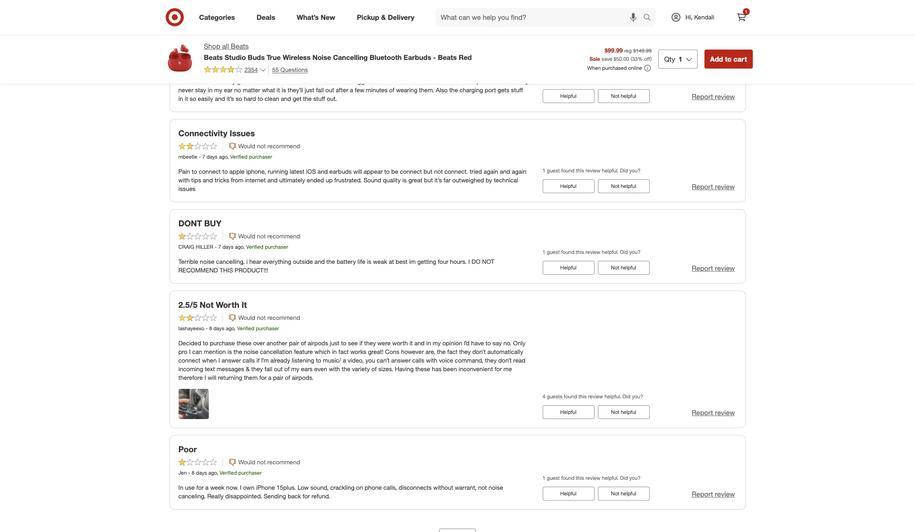 Task type: describe. For each thing, give the bounding box(es) containing it.
headphones
[[463, 78, 497, 85]]

incoming
[[178, 365, 203, 373]]

lashayeexo - 8 days ago , verified purchaser
[[178, 325, 279, 332]]

only
[[513, 340, 526, 347]]

0 horizontal spatial 7
[[202, 154, 205, 160]]

noise inside terrible noise cancelling, i hear everything outside and the battery life is weak at best im getting four hours. i do not recommend this product!!!
[[200, 258, 214, 265]]

categories
[[199, 13, 235, 21]]

clean
[[265, 95, 279, 102]]

a left video, at the left of the page
[[343, 357, 346, 364]]

1 vertical spatial but
[[424, 177, 433, 184]]

read
[[513, 357, 526, 364]]

guest for issues
[[547, 167, 560, 174]]

- for mbeetle - 7 days ago , verified purchaser
[[199, 154, 201, 160]]

to left say
[[486, 340, 491, 347]]

they inside the sound is actually good and so is the noise cancellation. the biggest con for me and what ruins these headphones is that they never stay in my ear no matter what it is they'll just fall out after a few minutes of wearing them. also the charging port gets stuff in it so easily and it's so hard to clean and get the stuff out.
[[517, 78, 528, 85]]

helpful for 2.5/5 not worth it
[[621, 409, 636, 415]]

are,
[[426, 348, 435, 356]]

not for helpful button corresponding to dont buy
[[611, 265, 619, 271]]

1 report review from the top
[[692, 93, 735, 101]]

1 horizontal spatial so
[[236, 95, 242, 102]]

8 for 2.5/5 not worth it
[[209, 325, 212, 332]]

report for not
[[692, 409, 713, 417]]

1 horizontal spatial don't
[[498, 357, 512, 364]]

helpful for poor
[[560, 491, 577, 497]]

2 horizontal spatial beats
[[438, 53, 457, 62]]

report review for not
[[692, 409, 735, 417]]

week
[[210, 484, 224, 491]]

days for poor
[[196, 470, 207, 476]]

the spatial audio go crazy, they hold a charge really well, good mic, and they're super cute! 10/10
[[178, 5, 439, 12]]

super
[[391, 5, 407, 12]]

cart
[[734, 55, 747, 63]]

a right the hold
[[277, 5, 280, 12]]

a inside the sound is actually good and so is the noise cancellation. the biggest con for me and what ruins these headphones is that they never stay in my ear no matter what it is they'll just fall out after a few minutes of wearing them. also the charging port gets stuff in it so easily and it's so hard to clean and get the stuff out.
[[350, 86, 353, 94]]

helpful button for connectivity issues
[[543, 180, 594, 193]]

in use for a week now. i own iphone 15plus. low sound, crackling on phone calls, disconnects without warrant, not noise canceling. really disappointed. sending back for refund.
[[178, 484, 503, 500]]

iphone
[[256, 484, 275, 491]]

to inside the sound is actually good and so is the noise cancellation. the biggest con for me and what ruins these headphones is that they never stay in my ear no matter what it is they'll just fall out after a few minutes of wearing them. also the charging port gets stuff in it so easily and it's so hard to clean and get the stuff out.
[[258, 95, 263, 102]]

im
[[409, 258, 416, 265]]

i down mention
[[218, 357, 220, 364]]

connect up great
[[400, 168, 422, 175]]

i right pro
[[189, 348, 191, 356]]

2354
[[244, 66, 258, 73]]

opinion
[[442, 340, 462, 347]]

say
[[493, 340, 502, 347]]

helpful for dont buy
[[621, 265, 636, 271]]

not helpful for dont buy
[[611, 265, 636, 271]]

would not recommend for poor
[[238, 459, 300, 466]]

not for 2.5/5 not worth it helpful button
[[611, 409, 619, 415]]

purchaser for poor
[[238, 470, 262, 476]]

2 not helpful from the top
[[611, 93, 636, 99]]

mic,
[[347, 5, 358, 12]]

helpful. for issues
[[602, 167, 619, 174]]

of down already
[[284, 365, 290, 373]]

is left "they'll"
[[282, 86, 286, 94]]

guests for 4
[[547, 393, 562, 400]]

1 answer from the left
[[222, 357, 241, 364]]

add to cart button
[[705, 50, 753, 69]]

1 horizontal spatial if
[[360, 340, 363, 347]]

in right stay
[[208, 86, 213, 94]]

they up great!
[[364, 340, 376, 347]]

decided
[[178, 340, 201, 347]]

to up tips on the left top
[[192, 168, 197, 175]]

i'd
[[464, 340, 470, 347]]

1 vertical spatial if
[[257, 357, 260, 364]]

cancellation
[[260, 348, 292, 356]]

%
[[638, 56, 643, 62]]

over
[[253, 340, 265, 347]]

8 for poor
[[192, 470, 195, 476]]

in down never
[[178, 95, 183, 102]]

to inside button
[[725, 55, 732, 63]]

1 the from the left
[[178, 78, 189, 85]]

and inside terrible noise cancelling, i hear everything outside and the battery life is weak at best im getting four hours. i do not recommend this product!!!
[[315, 258, 325, 265]]

connectivity
[[178, 128, 227, 138]]

far
[[444, 177, 451, 184]]

not helpful button for connectivity issues
[[598, 180, 650, 193]]

recommend for meh
[[267, 52, 300, 60]]

port
[[485, 86, 496, 94]]

airpods.
[[292, 374, 314, 381]]

is inside decided to purchase these over another pair of airpods just to see if they were worth it and in my opinion i'd have to say no. only pro i can mention is the noise cancellation feature which in fact works great! cons however are, the fact they don't automatically connect when i answer calls if i'm already listening to music/ a video, you can't answer calls with voice command, they don't read incoming text messages & they fall out of my ears even with the variety of sizes. having these has been inconvenient for me therefore i will returning them for a pair of airpods.
[[228, 348, 232, 356]]

not for helpful button related to poor
[[611, 491, 619, 497]]

them
[[244, 374, 258, 381]]

2 helpful from the top
[[621, 93, 636, 99]]

1 report from the top
[[692, 93, 713, 101]]

after
[[336, 86, 348, 94]]

pickup
[[357, 13, 379, 21]]

cute!
[[408, 5, 422, 12]]

and up technical
[[500, 168, 510, 175]]

that
[[505, 78, 515, 85]]

5 report from the top
[[692, 490, 713, 499]]

not for meh
[[257, 52, 266, 60]]

purchaser up everything
[[265, 244, 288, 250]]

would not recommend for connectivity issues
[[238, 142, 300, 150]]

sizes.
[[378, 365, 393, 373]]

out inside the sound is actually good and so is the noise cancellation. the biggest con for me and what ruins these headphones is that they never stay in my ear no matter what it is they'll just fall out after a few minutes of wearing them. also the charging port gets stuff in it so easily and it's so hard to clean and get the stuff out.
[[325, 86, 334, 94]]

verified for connectivity issues
[[230, 154, 247, 160]]

report review button for issues
[[692, 182, 735, 192]]

out inside decided to purchase these over another pair of airpods just to see if they were worth it and in my opinion i'd have to say no. only pro i can mention is the noise cancellation feature which in fact works great! cons however are, the fact they don't automatically connect when i answer calls if i'm already listening to music/ a video, you can't answer calls with voice command, they don't read incoming text messages & they fall out of my ears even with the variety of sizes. having these has been inconvenient for me therefore i will returning them for a pair of airpods.
[[274, 365, 283, 373]]

image of beats studio buds true wireless noise cancelling bluetooth earbuds - beats red image
[[162, 41, 197, 76]]

would for meh
[[238, 52, 255, 60]]

not helpful button for dont buy
[[598, 261, 650, 275]]

would for poor
[[238, 459, 255, 466]]

helpful for 2.5/5 not worth it
[[560, 409, 577, 415]]

0 vertical spatial it
[[277, 86, 280, 94]]

ago for poor
[[208, 470, 217, 476]]

what's new
[[297, 13, 335, 21]]

verified up hear
[[246, 244, 263, 250]]

this for buy
[[576, 249, 584, 255]]

is left that
[[499, 78, 503, 85]]

and down the running
[[267, 177, 278, 184]]

battery
[[337, 258, 356, 265]]

product!!!
[[235, 267, 268, 274]]

would not recommend for 2.5/5 not worth it
[[238, 314, 300, 321]]

life
[[358, 258, 365, 265]]

and down ear
[[215, 95, 225, 102]]

well,
[[318, 5, 330, 12]]

in up are,
[[426, 340, 431, 347]]

helpful button for 2.5/5 not worth it
[[543, 406, 594, 419]]

inconvenient
[[459, 365, 493, 373]]

1 fact from the left
[[339, 348, 349, 356]]

did for buy
[[620, 249, 628, 255]]

for down low
[[303, 493, 310, 500]]

- right hiller
[[215, 244, 217, 250]]

and up up at the left of page
[[318, 168, 328, 175]]

1 horizontal spatial my
[[291, 365, 299, 373]]

disappointed.
[[225, 493, 262, 500]]

1 horizontal spatial what
[[417, 78, 430, 85]]

from
[[231, 177, 243, 184]]

use
[[185, 484, 195, 491]]

works
[[350, 348, 366, 356]]

2 vertical spatial these
[[415, 365, 430, 373]]

the down the purchase
[[234, 348, 242, 356]]

recommend
[[178, 267, 218, 274]]

ago for connectivity issues
[[219, 154, 227, 160]]

, for 2.5/5 not worth it
[[234, 325, 236, 332]]

pro
[[178, 348, 187, 356]]

it's inside pain to connect to apple iphone, running latest ios and earbuds will appear to be connect but not connect. tried again and again with tips and tricks from internet and ultimately ended up frustrated. sound quality is great but it's far outweighed by technical issues
[[435, 177, 442, 184]]

variety
[[352, 365, 370, 373]]

my inside the sound is actually good and so is the noise cancellation. the biggest con for me and what ruins these headphones is that they never stay in my ear no matter what it is they'll just fall out after a few minutes of wearing them. also the charging port gets stuff in it so easily and it's so hard to clean and get the stuff out.
[[214, 86, 222, 94]]

0 horizontal spatial stuff
[[313, 95, 325, 102]]

the left spatial
[[178, 5, 187, 12]]

internet
[[245, 177, 266, 184]]

jen - 8 days ago , verified purchaser
[[178, 470, 262, 476]]

and left get
[[281, 95, 291, 102]]

you? for issues
[[629, 167, 641, 174]]

0 vertical spatial 4
[[201, 64, 204, 70]]

delivery
[[388, 13, 414, 21]]

report for issues
[[692, 183, 713, 191]]

to up tricks on the top left
[[222, 168, 228, 175]]

of up feature
[[301, 340, 306, 347]]

never
[[178, 86, 193, 94]]

lashayeexo
[[178, 325, 204, 332]]

ago up the actually
[[218, 64, 227, 70]]

would for connectivity issues
[[238, 142, 255, 150]]

report review button for not
[[692, 408, 735, 418]]

verified for poor
[[220, 470, 237, 476]]

at
[[389, 258, 394, 265]]

pain
[[178, 168, 190, 175]]

go
[[225, 5, 232, 12]]

did for not
[[623, 393, 631, 400]]

no.
[[504, 340, 512, 347]]

not helpful button for 2.5/5 not worth it
[[598, 406, 650, 419]]

recommend for poor
[[267, 459, 300, 466]]

will inside decided to purchase these over another pair of airpods just to see if they were worth it and in my opinion i'd have to say no. only pro i can mention is the noise cancellation feature which in fact works great! cons however are, the fact they don't automatically connect when i answer calls if i'm already listening to music/ a video, you can't answer calls with voice command, they don't read incoming text messages & they fall out of my ears even with the variety of sizes. having these has been inconvenient for me therefore i will returning them for a pair of airpods.
[[208, 374, 216, 381]]

2 again from the left
[[512, 168, 527, 175]]

audio
[[208, 5, 223, 12]]

fall inside decided to purchase these over another pair of airpods just to see if they were worth it and in my opinion i'd have to say no. only pro i can mention is the noise cancellation feature which in fact works great! cons however are, the fact they don't automatically connect when i answer calls if i'm already listening to music/ a video, you can't answer calls with voice command, they don't read incoming text messages & they fall out of my ears even with the variety of sizes. having these has been inconvenient for me therefore i will returning them for a pair of airpods.
[[265, 365, 272, 373]]

guest for buy
[[547, 249, 560, 255]]

would not recommend for dont buy
[[238, 233, 300, 240]]

without
[[433, 484, 453, 491]]

meh
[[178, 38, 195, 48]]

did for issues
[[620, 167, 628, 174]]

and inside decided to purchase these over another pair of airpods just to see if they were worth it and in my opinion i'd have to say no. only pro i can mention is the noise cancellation feature which in fact works great! cons however are, the fact they don't automatically connect when i answer calls if i'm already listening to music/ a video, you can't answer calls with voice command, they don't read incoming text messages & they fall out of my ears even with the variety of sizes. having these has been inconvenient for me therefore i will returning them for a pair of airpods.
[[414, 340, 425, 347]]

noise inside in use for a week now. i own iphone 15plus. low sound, crackling on phone calls, disconnects without warrant, not noise canceling. really disappointed. sending back for refund.
[[489, 484, 503, 491]]

dont
[[178, 218, 202, 228]]

1 horizontal spatial 7
[[218, 244, 221, 250]]

no
[[234, 86, 241, 94]]

airpods
[[308, 340, 328, 347]]

helpful for connectivity issues
[[621, 183, 636, 190]]

fall inside the sound is actually good and so is the noise cancellation. the biggest con for me and what ruins these headphones is that they never stay in my ear no matter what it is they'll just fall out after a few minutes of wearing them. also the charging port gets stuff in it so easily and it's so hard to clean and get the stuff out.
[[316, 86, 324, 94]]

con
[[374, 78, 385, 85]]

ago up cancelling,
[[235, 244, 243, 250]]

connect.
[[445, 168, 468, 175]]

they down i'd
[[459, 348, 471, 356]]

2.5/5 not worth it
[[178, 300, 247, 310]]

frustrated.
[[334, 177, 362, 184]]

2 vertical spatial with
[[329, 365, 340, 373]]

report for buy
[[692, 264, 713, 273]]

to up even
[[316, 357, 321, 364]]

2 horizontal spatial my
[[433, 340, 441, 347]]

not for dont buy
[[257, 233, 266, 240]]

would not recommend for meh
[[238, 52, 300, 60]]

noise inside decided to purchase these over another pair of airpods just to see if they were worth it and in my opinion i'd have to say no. only pro i can mention is the noise cancellation feature which in fact works great! cons however are, the fact they don't automatically connect when i answer calls if i'm already listening to music/ a video, you can't answer calls with voice command, they don't read incoming text messages & they fall out of my ears even with the variety of sizes. having these has been inconvenient for me therefore i will returning them for a pair of airpods.
[[244, 348, 258, 356]]

me inside the sound is actually good and so is the noise cancellation. the biggest con for me and what ruins these headphones is that they never stay in my ear no matter what it is they'll just fall out after a few minutes of wearing them. also the charging port gets stuff in it so easily and it's so hard to clean and get the stuff out.
[[395, 78, 404, 85]]

charge
[[282, 5, 300, 12]]

i
[[246, 258, 248, 265]]

this for not
[[579, 393, 587, 400]]

guest review image 1 of 1, zoom in image
[[178, 389, 209, 419]]

crazy,
[[233, 5, 249, 12]]

shop all beats beats studio buds true wireless noise cancelling bluetooth earbuds - beats red
[[204, 42, 472, 62]]

will inside pain to connect to apple iphone, running latest ios and earbuds will appear to be connect but not connect. tried again and again with tips and tricks from internet and ultimately ended up frustrated. sound quality is great but it's far outweighed by technical issues
[[353, 168, 362, 175]]

mention
[[204, 348, 226, 356]]

the down the 55 questions link
[[279, 78, 288, 85]]

, up cancelling,
[[243, 244, 245, 250]]

has
[[432, 365, 442, 373]]

quality
[[383, 177, 401, 184]]

a down i'm
[[268, 374, 271, 381]]

1 vertical spatial these
[[237, 340, 252, 347]]

would for dont buy
[[238, 233, 255, 240]]

2 the from the left
[[341, 78, 351, 85]]

helpful for dont buy
[[560, 265, 577, 271]]

What can we help you find? suggestions appear below search field
[[436, 8, 646, 27]]

and up matter
[[253, 78, 263, 85]]

video,
[[348, 357, 364, 364]]

reg
[[624, 48, 632, 54]]

them.
[[419, 86, 434, 94]]

for right the them
[[259, 374, 267, 381]]

not helpful for poor
[[611, 491, 636, 497]]

with inside pain to connect to apple iphone, running latest ios and earbuds will appear to be connect but not connect. tried again and again with tips and tricks from internet and ultimately ended up frustrated. sound quality is great but it's far outweighed by technical issues
[[178, 177, 190, 184]]

not helpful for 2.5/5 not worth it
[[611, 409, 636, 415]]

1 vertical spatial what
[[262, 86, 275, 94]]

ended
[[307, 177, 324, 184]]

terrible
[[178, 258, 198, 265]]

2 fact from the left
[[447, 348, 458, 356]]

of left airpods.
[[285, 374, 290, 381]]

1 horizontal spatial beats
[[231, 42, 249, 50]]

for down automatically
[[495, 365, 502, 373]]

and up wearing
[[405, 78, 415, 85]]

2 horizontal spatial with
[[426, 357, 437, 364]]

1 helpful from the top
[[621, 3, 636, 9]]

to up mention
[[203, 340, 208, 347]]

is right sound
[[209, 78, 213, 85]]

cons
[[385, 348, 399, 356]]

be
[[391, 168, 398, 175]]

0 horizontal spatial beats
[[204, 53, 223, 62]]

not for 2nd helpful button
[[611, 93, 619, 99]]

connect inside decided to purchase these over another pair of airpods just to see if they were worth it and in my opinion i'd have to say no. only pro i can mention is the noise cancellation feature which in fact works great! cons however are, the fact they don't automatically connect when i answer calls if i'm already listening to music/ a video, you can't answer calls with voice command, they don't read incoming text messages & they fall out of my ears even with the variety of sizes. having these has been inconvenient for me therefore i will returning them for a pair of airpods.
[[178, 357, 200, 364]]

they up the them
[[251, 365, 263, 373]]

purchaser for connectivity issues
[[249, 154, 272, 160]]



Task type: vqa. For each thing, say whether or not it's contained in the screenshot.
top item
no



Task type: locate. For each thing, give the bounding box(es) containing it.
2 vertical spatial 1 guest found this review helpful. did you?
[[543, 475, 641, 481]]

1 report review button from the top
[[692, 92, 735, 102]]

5 would from the top
[[238, 459, 255, 466]]

not helpful for connectivity issues
[[611, 183, 636, 190]]

3
[[543, 77, 545, 84]]

calls left i'm
[[243, 357, 255, 364]]

automatically
[[487, 348, 523, 356]]

0 vertical spatial will
[[353, 168, 362, 175]]

6 not helpful from the top
[[611, 491, 636, 497]]

& up the them
[[246, 365, 250, 373]]

actually
[[215, 78, 235, 85]]

pain to connect to apple iphone, running latest ios and earbuds will appear to be connect but not connect. tried again and again with tips and tricks from internet and ultimately ended up frustrated. sound quality is great but it's far outweighed by technical issues
[[178, 168, 527, 193]]

1
[[745, 9, 747, 14], [679, 55, 682, 63], [543, 167, 545, 174], [543, 249, 545, 255], [543, 475, 545, 481]]

for right use
[[196, 484, 204, 491]]

1 horizontal spatial 4
[[543, 393, 545, 400]]

0 vertical spatial my
[[214, 86, 222, 94]]

0 vertical spatial fall
[[316, 86, 324, 94]]

don't down automatically
[[498, 357, 512, 364]]

, for poor
[[217, 470, 218, 476]]

6 helpful from the top
[[560, 491, 577, 497]]

connect up tricks on the top left
[[199, 168, 221, 175]]

1 guest from the top
[[547, 167, 560, 174]]

to left the see
[[341, 340, 346, 347]]

these left has
[[415, 365, 430, 373]]

0 horizontal spatial the
[[178, 78, 189, 85]]

helpful
[[560, 3, 577, 9], [560, 93, 577, 99], [560, 183, 577, 190], [560, 265, 577, 271], [560, 409, 577, 415], [560, 491, 577, 497]]

however
[[401, 348, 424, 356]]

craig
[[178, 244, 194, 250]]

do
[[472, 258, 481, 265]]

5 report review button from the top
[[692, 490, 735, 500]]

hiller
[[196, 244, 213, 250]]

0 vertical spatial but
[[424, 168, 432, 175]]

1 horizontal spatial these
[[415, 365, 430, 373]]

2 horizontal spatial these
[[447, 78, 462, 85]]

0 horizontal spatial &
[[246, 365, 250, 373]]

4 helpful from the top
[[621, 265, 636, 271]]

i down text
[[204, 374, 206, 381]]

get
[[293, 95, 301, 102]]

1 horizontal spatial pair
[[289, 340, 299, 347]]

helpful button for dont buy
[[543, 261, 594, 275]]

not left connect.
[[434, 168, 443, 175]]

to left be
[[384, 168, 390, 175]]

0 horizontal spatial fall
[[265, 365, 272, 373]]

out up out.
[[325, 86, 334, 94]]

pickup & delivery
[[357, 13, 414, 21]]

what
[[417, 78, 430, 85], [262, 86, 275, 94]]

not inside in use for a week now. i own iphone 15plus. low sound, crackling on phone calls, disconnects without warrant, not noise canceling. really disappointed. sending back for refund.
[[478, 484, 487, 491]]

they up deals
[[250, 5, 262, 12]]

1 not helpful from the top
[[611, 3, 636, 9]]

4 helpful button from the top
[[543, 261, 594, 275]]

great!
[[368, 348, 384, 356]]

days for connectivity issues
[[207, 154, 218, 160]]

55
[[272, 66, 279, 73]]

4 helpful from the top
[[560, 265, 577, 271]]

for inside the sound is actually good and so is the noise cancellation. the biggest con for me and what ruins these headphones is that they never stay in my ear no matter what it is they'll just fall out after a few minutes of wearing them. also the charging port gets stuff in it so easily and it's so hard to clean and get the stuff out.
[[386, 78, 393, 85]]

3 would from the top
[[238, 233, 255, 240]]

would up craig hiller - 7 days ago , verified purchaser
[[238, 233, 255, 240]]

1 horizontal spatial the
[[341, 78, 351, 85]]

not for helpful button for connectivity issues
[[611, 183, 619, 190]]

you? for not
[[632, 393, 643, 400]]

few
[[355, 86, 364, 94]]

just up which on the left bottom of the page
[[330, 340, 339, 347]]

days
[[206, 64, 217, 70], [207, 154, 218, 160], [223, 244, 234, 250], [213, 325, 224, 332], [196, 470, 207, 476]]

0 vertical spatial &
[[381, 13, 386, 21]]

4 not helpful from the top
[[611, 265, 636, 271]]

with down music/
[[329, 365, 340, 373]]

pickup & delivery link
[[350, 8, 425, 27]]

4 report from the top
[[692, 409, 713, 417]]

purchaser up own
[[238, 470, 262, 476]]

1 vertical spatial guests
[[547, 393, 562, 400]]

2 horizontal spatial so
[[265, 78, 271, 85]]

2 helpful from the top
[[560, 93, 577, 99]]

is inside pain to connect to apple iphone, running latest ios and earbuds will appear to be connect but not connect. tried again and again with tips and tricks from internet and ultimately ended up frustrated. sound quality is great but it's far outweighed by technical issues
[[402, 177, 407, 184]]

out down already
[[274, 365, 283, 373]]

my up airpods.
[[291, 365, 299, 373]]

days down connectivity issues
[[207, 154, 218, 160]]

0 horizontal spatial what
[[262, 86, 275, 94]]

2 answer from the left
[[391, 357, 411, 364]]

just inside decided to purchase these over another pair of airpods just to see if they were worth it and in my opinion i'd have to say no. only pro i can mention is the noise cancellation feature which in fact works great! cons however are, the fact they don't automatically connect when i answer calls if i'm already listening to music/ a video, you can't answer calls with voice command, they don't read incoming text messages & they fall out of my ears even with the variety of sizes. having these has been inconvenient for me therefore i will returning them for a pair of airpods.
[[330, 340, 339, 347]]

, up the purchase
[[234, 325, 236, 332]]

found for not
[[564, 393, 577, 400]]

would down issues
[[238, 142, 255, 150]]

0 vertical spatial guest
[[547, 167, 560, 174]]

0 horizontal spatial don't
[[472, 348, 486, 356]]

1 again from the left
[[484, 168, 498, 175]]

0 vertical spatial out
[[325, 86, 334, 94]]

helpful for poor
[[621, 491, 636, 497]]

would down it
[[238, 314, 255, 321]]

helpful for connectivity issues
[[560, 183, 577, 190]]

don't down have
[[472, 348, 486, 356]]

not for poor
[[257, 459, 266, 466]]

recommend up the running
[[267, 142, 300, 150]]

1 horizontal spatial 8
[[209, 325, 212, 332]]

and up pickup at the top left of the page
[[360, 5, 370, 12]]

0 horizontal spatial it
[[185, 95, 188, 102]]

recommend for connectivity issues
[[267, 142, 300, 150]]

best
[[396, 258, 408, 265]]

qty 1
[[664, 55, 682, 63]]

4
[[201, 64, 204, 70], [543, 393, 545, 400]]

1 horizontal spatial with
[[329, 365, 340, 373]]

helpful. for buy
[[602, 249, 619, 255]]

3 would not recommend from the top
[[238, 233, 300, 240]]

a inside in use for a week now. i own iphone 15plus. low sound, crackling on phone calls, disconnects without warrant, not noise canceling. really disappointed. sending back for refund.
[[205, 484, 209, 491]]

5 helpful from the top
[[560, 409, 577, 415]]

4 report review from the top
[[692, 409, 735, 417]]

2 horizontal spatial it
[[410, 340, 413, 347]]

guest
[[547, 167, 560, 174], [547, 249, 560, 255], [547, 475, 560, 481]]

verified for 2.5/5 not worth it
[[237, 325, 254, 332]]

1 guests from the top
[[547, 77, 562, 84]]

8 up the purchase
[[209, 325, 212, 332]]

1 vertical spatial 4
[[543, 393, 545, 400]]

2 vertical spatial it
[[410, 340, 413, 347]]

0 horizontal spatial so
[[190, 95, 196, 102]]

noise inside the sound is actually good and so is the noise cancellation. the biggest con for me and what ruins these headphones is that they never stay in my ear no matter what it is they'll just fall out after a few minutes of wearing them. also the charging port gets stuff in it so easily and it's so hard to clean and get the stuff out.
[[289, 78, 304, 85]]

0 vertical spatial don't
[[472, 348, 486, 356]]

but left connect.
[[424, 168, 432, 175]]

these inside the sound is actually good and so is the noise cancellation. the biggest con for me and what ruins these headphones is that they never stay in my ear no matter what it is they'll just fall out after a few minutes of wearing them. also the charging port gets stuff in it so easily and it's so hard to clean and get the stuff out.
[[447, 78, 462, 85]]

ago for 2.5/5 not worth it
[[226, 325, 234, 332]]

2 vertical spatial my
[[291, 365, 299, 373]]

1 helpful from the top
[[560, 3, 577, 9]]

not inside pain to connect to apple iphone, running latest ios and earbuds will appear to be connect but not connect. tried again and again with tips and tricks from internet and ultimately ended up frustrated. sound quality is great but it's far outweighed by technical issues
[[434, 168, 443, 175]]

i inside in use for a week now. i own iphone 15plus. low sound, crackling on phone calls, disconnects without warrant, not noise canceling. really disappointed. sending back for refund.
[[240, 484, 242, 491]]

purchased
[[602, 65, 627, 71]]

4 would from the top
[[238, 314, 255, 321]]

were
[[378, 340, 391, 347]]

what's
[[297, 13, 319, 21]]

5 not helpful button from the top
[[598, 406, 650, 419]]

0 vertical spatial stuff
[[511, 86, 523, 94]]

0 horizontal spatial will
[[208, 374, 216, 381]]

1 not helpful button from the top
[[598, 0, 650, 13]]

(
[[631, 56, 632, 62]]

0 horizontal spatial with
[[178, 177, 190, 184]]

helpful. for not
[[605, 393, 621, 400]]

disconnects
[[399, 484, 432, 491]]

6 not helpful button from the top
[[598, 487, 650, 501]]

0 horizontal spatial out
[[274, 365, 283, 373]]

cancelling,
[[216, 258, 245, 265]]

four
[[438, 258, 448, 265]]

0 horizontal spatial calls
[[243, 357, 255, 364]]

fall down cancellation.
[[316, 86, 324, 94]]

0 vertical spatial 1 guest found this review helpful. did you?
[[543, 167, 641, 174]]

3 recommend from the top
[[267, 233, 300, 240]]

3 helpful button from the top
[[543, 180, 594, 193]]

everything
[[263, 258, 291, 265]]

report review for issues
[[692, 183, 735, 191]]

the left battery
[[326, 258, 335, 265]]

beats left red
[[438, 53, 457, 62]]

1 horizontal spatial answer
[[391, 357, 411, 364]]

0 vertical spatial just
[[305, 86, 314, 94]]

2 would from the top
[[238, 142, 255, 150]]

in up music/
[[332, 348, 337, 356]]

$99.99
[[605, 47, 623, 54]]

days up the purchase
[[213, 325, 224, 332]]

33
[[632, 56, 638, 62]]

of down the you
[[372, 365, 377, 373]]

the inside terrible noise cancelling, i hear everything outside and the battery life is weak at best im getting four hours. i do not recommend this product!!!
[[326, 258, 335, 265]]

this
[[579, 77, 587, 84], [576, 167, 584, 174], [576, 249, 584, 255], [579, 393, 587, 400], [576, 475, 584, 481]]

and right outside
[[315, 258, 325, 265]]

3 1 guest found this review helpful. did you? from the top
[[543, 475, 641, 481]]

, for connectivity issues
[[227, 154, 229, 160]]

deals
[[257, 13, 275, 21]]

ears
[[301, 365, 313, 373]]

3 report review button from the top
[[692, 264, 735, 274]]

0 vertical spatial with
[[178, 177, 190, 184]]

2 not helpful button from the top
[[598, 89, 650, 103]]

running
[[268, 168, 288, 175]]

so up clean
[[265, 78, 271, 85]]

,
[[227, 154, 229, 160], [243, 244, 245, 250], [234, 325, 236, 332], [217, 470, 218, 476]]

0 horizontal spatial me
[[395, 78, 404, 85]]

1 horizontal spatial will
[[353, 168, 362, 175]]

if left i'm
[[257, 357, 260, 364]]

online
[[628, 65, 642, 71]]

it's inside the sound is actually good and so is the noise cancellation. the biggest con for me and what ruins these headphones is that they never stay in my ear no matter what it is they'll just fall out after a few minutes of wearing them. also the charging port gets stuff in it so easily and it's so hard to clean and get the stuff out.
[[227, 95, 234, 102]]

have
[[471, 340, 484, 347]]

listening
[[292, 357, 314, 364]]

1 horizontal spatial good
[[331, 5, 346, 12]]

found for issues
[[561, 167, 575, 174]]

1 vertical spatial out
[[274, 365, 283, 373]]

is down the 55
[[273, 78, 277, 85]]

back
[[288, 493, 301, 500]]

6 helpful button from the top
[[543, 487, 594, 501]]

1 horizontal spatial out
[[325, 86, 334, 94]]

helpful button for poor
[[543, 487, 594, 501]]

2 report from the top
[[692, 183, 713, 191]]

of left wearing
[[389, 86, 394, 94]]

the right get
[[303, 95, 312, 102]]

pair down already
[[273, 374, 283, 381]]

2 1 guest found this review helpful. did you? from the top
[[543, 249, 641, 255]]

outweighed
[[452, 177, 484, 184]]

- for lashayeexo - 8 days ago , verified purchaser
[[206, 325, 208, 332]]

1 vertical spatial pair
[[273, 374, 283, 381]]

1 would from the top
[[238, 52, 255, 60]]

it down never
[[185, 95, 188, 102]]

would up own
[[238, 459, 255, 466]]

noise right warrant,
[[489, 484, 503, 491]]

off
[[644, 56, 650, 62]]

- inside shop all beats beats studio buds true wireless noise cancelling bluetooth earbuds - beats red
[[433, 53, 436, 62]]

not
[[257, 52, 266, 60], [257, 142, 266, 150], [434, 168, 443, 175], [257, 233, 266, 240], [257, 314, 266, 321], [257, 459, 266, 466], [478, 484, 487, 491]]

0 horizontal spatial it's
[[227, 95, 234, 102]]

4 would not recommend from the top
[[238, 314, 300, 321]]

the up 'voice'
[[437, 348, 446, 356]]

sale
[[590, 56, 600, 62]]

3 helpful from the top
[[621, 183, 636, 190]]

really
[[207, 493, 224, 500]]

1 would not recommend from the top
[[238, 52, 300, 60]]

1 for poor
[[543, 475, 545, 481]]

beats
[[231, 42, 249, 50], [204, 53, 223, 62], [438, 53, 457, 62]]

1 vertical spatial 7
[[218, 244, 221, 250]]

1 horizontal spatial again
[[512, 168, 527, 175]]

3 report from the top
[[692, 264, 713, 273]]

not helpful button for poor
[[598, 487, 650, 501]]

purchase
[[210, 340, 235, 347]]

report review button for buy
[[692, 264, 735, 274]]

2 guests from the top
[[547, 393, 562, 400]]

not for 2.5/5 not worth it
[[257, 314, 266, 321]]

not helpful
[[611, 3, 636, 9], [611, 93, 636, 99], [611, 183, 636, 190], [611, 265, 636, 271], [611, 409, 636, 415], [611, 491, 636, 497]]

will
[[353, 168, 362, 175], [208, 374, 216, 381]]

15plus.
[[277, 484, 296, 491]]

1 horizontal spatial &
[[381, 13, 386, 21]]

1 horizontal spatial stuff
[[511, 86, 523, 94]]

1 horizontal spatial fall
[[316, 86, 324, 94]]

4 recommend from the top
[[267, 314, 300, 321]]

)
[[650, 56, 652, 62]]

1 for connectivity issues
[[543, 167, 545, 174]]

& inside decided to purchase these over another pair of airpods just to see if they were worth it and in my opinion i'd have to say no. only pro i can mention is the noise cancellation feature which in fact works great! cons however are, the fact they don't automatically connect when i answer calls if i'm already listening to music/ a video, you can't answer calls with voice command, they don't read incoming text messages & they fall out of my ears even with the variety of sizes. having these has been inconvenient for me therefore i will returning them for a pair of airpods.
[[246, 365, 250, 373]]

red
[[459, 53, 472, 62]]

2 helpful button from the top
[[543, 89, 594, 103]]

recommend for 2.5/5 not worth it
[[267, 314, 300, 321]]

7 right hiller
[[218, 244, 221, 250]]

1 vertical spatial me
[[504, 365, 512, 373]]

1 guest found this review helpful. did you? for issues
[[543, 167, 641, 174]]

- right emharg
[[198, 64, 200, 70]]

3 not helpful button from the top
[[598, 180, 650, 193]]

is right life
[[367, 258, 371, 265]]

new
[[321, 13, 335, 21]]

0 vertical spatial guests
[[547, 77, 562, 84]]

7 right "mbeetle"
[[202, 154, 205, 160]]

- for jen - 8 days ago , verified purchaser
[[188, 470, 190, 476]]

and right tips on the left top
[[203, 177, 213, 184]]

- for emharg - 4 days ago
[[198, 64, 200, 70]]

this for issues
[[576, 167, 584, 174]]

mbeetle
[[178, 154, 197, 160]]

been
[[443, 365, 457, 373]]

1 1 guest found this review helpful. did you? from the top
[[543, 167, 641, 174]]

noise up "they'll"
[[289, 78, 304, 85]]

1 horizontal spatial fact
[[447, 348, 458, 356]]

0 horizontal spatial again
[[484, 168, 498, 175]]

1 horizontal spatial just
[[330, 340, 339, 347]]

me up wearing
[[395, 78, 404, 85]]

me inside decided to purchase these over another pair of airpods just to see if they were worth it and in my opinion i'd have to say no. only pro i can mention is the noise cancellation feature which in fact works great! cons however are, the fact they don't automatically connect when i answer calls if i'm already listening to music/ a video, you can't answer calls with voice command, they don't read incoming text messages & they fall out of my ears even with the variety of sizes. having these has been inconvenient for me therefore i will returning them for a pair of airpods.
[[504, 365, 512, 373]]

1 vertical spatial my
[[433, 340, 441, 347]]

3 guest from the top
[[547, 475, 560, 481]]

fact down the see
[[339, 348, 349, 356]]

0 horizontal spatial 4
[[201, 64, 204, 70]]

but right great
[[424, 177, 433, 184]]

again up technical
[[512, 168, 527, 175]]

i left own
[[240, 484, 242, 491]]

phone
[[365, 484, 382, 491]]

2 calls from the left
[[412, 357, 424, 364]]

i inside terrible noise cancelling, i hear everything outside and the battery life is weak at best im getting four hours. i do not recommend this product!!!
[[468, 258, 470, 265]]

in
[[208, 86, 213, 94], [178, 95, 183, 102], [426, 340, 431, 347], [332, 348, 337, 356]]

a left the few
[[350, 86, 353, 94]]

1 recommend from the top
[[267, 52, 300, 60]]

not for connectivity issues
[[257, 142, 266, 150]]

1 vertical spatial stuff
[[313, 95, 325, 102]]

1 vertical spatial it's
[[435, 177, 442, 184]]

they right that
[[517, 78, 528, 85]]

recommend for dont buy
[[267, 233, 300, 240]]

good up no
[[237, 78, 251, 85]]

1 helpful button from the top
[[543, 0, 594, 13]]

1 horizontal spatial it
[[277, 86, 280, 94]]

my up are,
[[433, 340, 441, 347]]

0 horizontal spatial just
[[305, 86, 314, 94]]

is down the purchase
[[228, 348, 232, 356]]

50.00
[[616, 56, 629, 62]]

0 horizontal spatial these
[[237, 340, 252, 347]]

2 would not recommend from the top
[[238, 142, 300, 150]]

4 not helpful button from the top
[[598, 261, 650, 275]]

calls down however
[[412, 357, 424, 364]]

5 would not recommend from the top
[[238, 459, 300, 466]]

would up 2354
[[238, 52, 255, 60]]

stay
[[195, 86, 206, 94]]

5 recommend from the top
[[267, 459, 300, 466]]

noise down over
[[244, 348, 258, 356]]

0 vertical spatial me
[[395, 78, 404, 85]]

report
[[692, 93, 713, 101], [692, 183, 713, 191], [692, 264, 713, 273], [692, 409, 713, 417], [692, 490, 713, 499]]

worth
[[392, 340, 408, 347]]

1 vertical spatial good
[[237, 78, 251, 85]]

what up clean
[[262, 86, 275, 94]]

days up sound
[[206, 64, 217, 70]]

in
[[178, 484, 183, 491]]

, up tricks on the top left
[[227, 154, 229, 160]]

6 helpful from the top
[[621, 491, 636, 497]]

purchaser up iphone, in the top left of the page
[[249, 154, 272, 160]]

2 guest from the top
[[547, 249, 560, 255]]

to
[[725, 55, 732, 63], [258, 95, 263, 102], [192, 168, 197, 175], [222, 168, 228, 175], [384, 168, 390, 175], [203, 340, 208, 347], [341, 340, 346, 347], [486, 340, 491, 347], [316, 357, 321, 364]]

0 horizontal spatial my
[[214, 86, 222, 94]]

0 vertical spatial it's
[[227, 95, 234, 102]]

3 not helpful from the top
[[611, 183, 636, 190]]

not for 1st helpful button from the top of the page
[[611, 3, 619, 9]]

2 report review from the top
[[692, 183, 735, 191]]

the
[[178, 5, 187, 12], [279, 78, 288, 85], [449, 86, 458, 94], [303, 95, 312, 102], [326, 258, 335, 265], [234, 348, 242, 356], [437, 348, 446, 356], [342, 365, 350, 373]]

they
[[250, 5, 262, 12], [517, 78, 528, 85], [364, 340, 376, 347], [459, 348, 471, 356], [485, 357, 497, 364], [251, 365, 263, 373]]

0 horizontal spatial if
[[257, 357, 260, 364]]

when purchased online
[[587, 65, 642, 71]]

5 not helpful from the top
[[611, 409, 636, 415]]

5 helpful from the top
[[621, 409, 636, 415]]

add to cart
[[710, 55, 747, 63]]

guests for 3
[[547, 77, 562, 84]]

report review for buy
[[692, 264, 735, 273]]

it inside decided to purchase these over another pair of airpods just to see if they were worth it and in my opinion i'd have to say no. only pro i can mention is the noise cancellation feature which in fact works great! cons however are, the fact they don't automatically connect when i answer calls if i'm already listening to music/ a video, you can't answer calls with voice command, they don't read incoming text messages & they fall out of my ears even with the variety of sizes. having these has been inconvenient for me therefore i will returning them for a pair of airpods.
[[410, 340, 413, 347]]

1 vertical spatial guest
[[547, 249, 560, 255]]

good inside the sound is actually good and so is the noise cancellation. the biggest con for me and what ruins these headphones is that they never stay in my ear no matter what it is they'll just fall out after a few minutes of wearing them. also the charging port gets stuff in it so easily and it's so hard to clean and get the stuff out.
[[237, 78, 251, 85]]

1 calls from the left
[[243, 357, 255, 364]]

the right also
[[449, 86, 458, 94]]

1 vertical spatial &
[[246, 365, 250, 373]]

2 recommend from the top
[[267, 142, 300, 150]]

found for buy
[[561, 249, 575, 255]]

is left great
[[402, 177, 407, 184]]

3 report review from the top
[[692, 264, 735, 273]]

1 vertical spatial 8
[[192, 470, 195, 476]]

1 vertical spatial just
[[330, 340, 339, 347]]

issues
[[230, 128, 255, 138]]

deals link
[[249, 8, 286, 27]]

1 for dont buy
[[543, 249, 545, 255]]

1 vertical spatial with
[[426, 357, 437, 364]]

great
[[409, 177, 422, 184]]

dont buy
[[178, 218, 221, 228]]

1 vertical spatial don't
[[498, 357, 512, 364]]

the down video, at the left of the page
[[342, 365, 350, 373]]

crackling
[[330, 484, 355, 491]]

days right jen
[[196, 470, 207, 476]]

1 vertical spatial it
[[185, 95, 188, 102]]

again up by
[[484, 168, 498, 175]]

0 vertical spatial these
[[447, 78, 462, 85]]

earbuds
[[404, 53, 431, 62]]

categories link
[[192, 8, 246, 27]]

they down automatically
[[485, 357, 497, 364]]

0 horizontal spatial answer
[[222, 357, 241, 364]]

1 horizontal spatial me
[[504, 365, 512, 373]]

5 report review from the top
[[692, 490, 735, 499]]

0 horizontal spatial pair
[[273, 374, 283, 381]]

recommend up the 55 questions link
[[267, 52, 300, 60]]

weak
[[373, 258, 387, 265]]

you? for buy
[[629, 249, 641, 255]]

0 vertical spatial 7
[[202, 154, 205, 160]]

$149.99
[[633, 48, 652, 54]]

recommend up another
[[267, 314, 300, 321]]

just inside the sound is actually good and so is the noise cancellation. the biggest con for me and what ruins these headphones is that they never stay in my ear no matter what it is they'll just fall out after a few minutes of wearing them. also the charging port gets stuff in it so easily and it's so hard to clean and get the stuff out.
[[305, 86, 314, 94]]

these left over
[[237, 340, 252, 347]]

4 report review button from the top
[[692, 408, 735, 418]]

returning
[[218, 374, 242, 381]]

days for 2.5/5 not worth it
[[213, 325, 224, 332]]

would for 2.5/5 not worth it
[[238, 314, 255, 321]]

these
[[447, 78, 462, 85], [237, 340, 252, 347], [415, 365, 430, 373]]

not right warrant,
[[478, 484, 487, 491]]

2 report review button from the top
[[692, 182, 735, 192]]

5 helpful button from the top
[[543, 406, 594, 419]]

is inside terrible noise cancelling, i hear everything outside and the battery life is weak at best im getting four hours. i do not recommend this product!!!
[[367, 258, 371, 265]]

gets
[[498, 86, 509, 94]]

will down text
[[208, 374, 216, 381]]

what up them.
[[417, 78, 430, 85]]

0 horizontal spatial 8
[[192, 470, 195, 476]]

1 vertical spatial will
[[208, 374, 216, 381]]

1 horizontal spatial it's
[[435, 177, 442, 184]]

3 helpful from the top
[[560, 183, 577, 190]]

purchaser for 2.5/5 not worth it
[[256, 325, 279, 332]]

55 questions
[[272, 66, 308, 73]]

0 vertical spatial if
[[360, 340, 363, 347]]

apple
[[229, 168, 245, 175]]

beats up studio
[[231, 42, 249, 50]]

1 guest found this review helpful. did you? for buy
[[543, 249, 641, 255]]

days up cancelling,
[[223, 244, 234, 250]]

decided to purchase these over another pair of airpods just to see if they were worth it and in my opinion i'd have to say no. only pro i can mention is the noise cancellation feature which in fact works great! cons however are, the fact they don't automatically connect when i answer calls if i'm already listening to music/ a video, you can't answer calls with voice command, they don't read incoming text messages & they fall out of my ears even with the variety of sizes. having these has been inconvenient for me therefore i will returning them for a pair of airpods.
[[178, 340, 526, 381]]

of inside the sound is actually good and so is the noise cancellation. the biggest con for me and what ruins these headphones is that they never stay in my ear no matter what it is they'll just fall out after a few minutes of wearing them. also the charging port gets stuff in it so easily and it's so hard to clean and get the stuff out.
[[389, 86, 394, 94]]

0 vertical spatial good
[[331, 5, 346, 12]]

ultimately
[[279, 177, 305, 184]]

it's down ear
[[227, 95, 234, 102]]

pair up feature
[[289, 340, 299, 347]]

0 vertical spatial what
[[417, 78, 430, 85]]

not up iphone, in the top left of the page
[[257, 142, 266, 150]]



